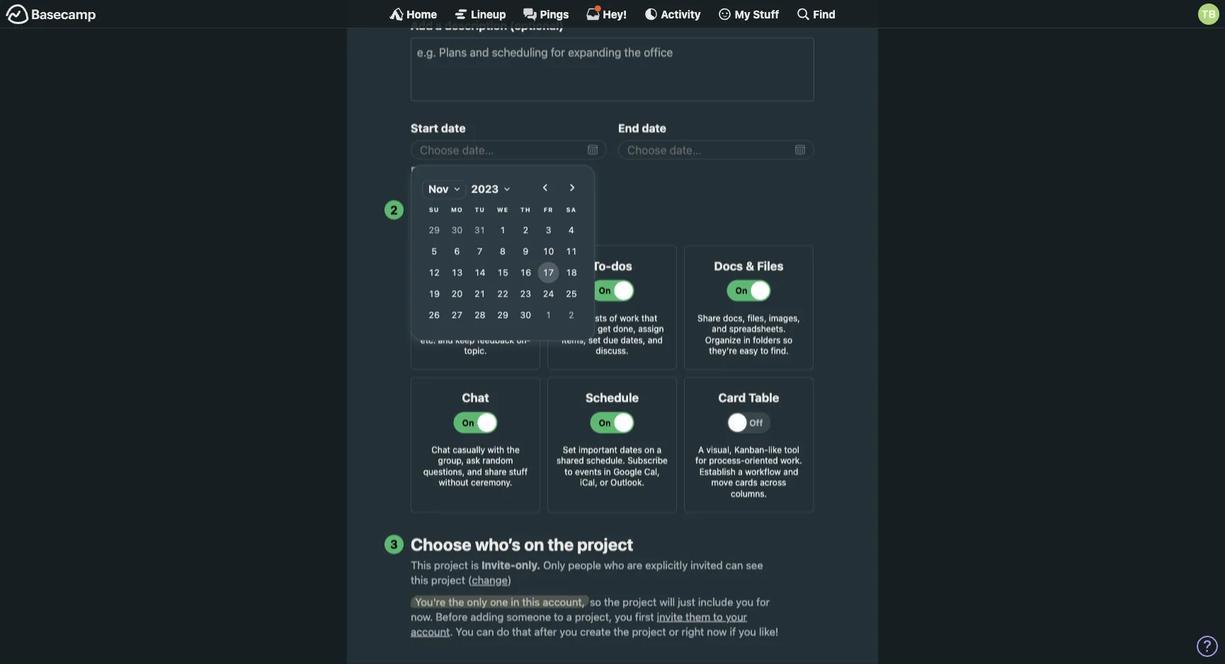 Task type: locate. For each thing, give the bounding box(es) containing it.
1 vertical spatial in
[[604, 467, 611, 477]]

spreadsheets.
[[729, 324, 786, 334]]

30 button down 23
[[515, 304, 536, 326]]

and inside 'a visual, kanban-like tool for process-oriented work. establish a workflow and move cards across columns.'
[[784, 467, 798, 477]]

1 horizontal spatial 1
[[546, 310, 551, 320]]

project inside only people who are explicitly invited can see this project (
[[431, 574, 465, 587]]

1 date from the left
[[441, 122, 466, 135]]

1 horizontal spatial or
[[669, 626, 679, 638]]

choose your tools
[[411, 200, 554, 220]]

this up the someone
[[522, 596, 540, 608]]

to inside invite them to your account
[[713, 611, 723, 623]]

0 vertical spatial or
[[600, 478, 608, 488]]

0 horizontal spatial choose date… field
[[411, 140, 607, 159]]

29 down su
[[429, 225, 440, 235]]

you up . you can do that after you create the project or right now if you like!
[[615, 611, 632, 623]]

for up like!
[[757, 596, 770, 608]]

in up easy
[[744, 335, 751, 345]]

dates up 'subscribe'
[[620, 445, 642, 455]]

change up "8"
[[487, 224, 523, 237]]

1 horizontal spatial in
[[604, 467, 611, 477]]

1 vertical spatial your
[[726, 611, 747, 623]]

1 vertical spatial chat
[[432, 445, 450, 455]]

2 horizontal spatial can
[[726, 559, 743, 572]]

29 button down su
[[424, 219, 445, 241]]

your
[[475, 200, 511, 220], [726, 611, 747, 623]]

choose for choose who's on the project
[[411, 534, 472, 554]]

they're
[[709, 346, 737, 356]]

oriented
[[745, 456, 778, 466]]

date for start date
[[441, 122, 466, 135]]

2
[[390, 203, 398, 217], [523, 225, 529, 235], [569, 310, 574, 320]]

0 horizontal spatial 3
[[390, 537, 398, 551]]

0 horizontal spatial 1 button
[[492, 219, 514, 241]]

a up 'subscribe'
[[657, 445, 662, 455]]

project up the who
[[577, 534, 634, 554]]

that down the someone
[[512, 626, 531, 638]]

your up you can always change tools later.
[[475, 200, 511, 220]]

choose down the nov
[[411, 200, 472, 220]]

pitch
[[510, 313, 530, 323]]

0 horizontal spatial on
[[524, 534, 544, 554]]

this
[[411, 574, 428, 587], [522, 596, 540, 608]]

1 button down 24
[[538, 304, 559, 326]]

first
[[635, 611, 654, 623]]

29 button
[[424, 219, 445, 241], [492, 304, 514, 326]]

Choose date… field
[[411, 140, 607, 159], [618, 140, 815, 159]]

0 vertical spatial 1 button
[[492, 219, 514, 241]]

and down assign
[[648, 335, 663, 345]]

card table
[[719, 391, 779, 405]]

sa
[[566, 206, 577, 213]]

21
[[474, 288, 486, 299]]

2 choose from the top
[[411, 534, 472, 554]]

for down "a"
[[696, 456, 707, 466]]

1 down we
[[500, 225, 506, 235]]

to down account,
[[554, 611, 564, 623]]

this inside only people who are explicitly invited can see this project (
[[411, 574, 428, 587]]

1 vertical spatial 2 button
[[561, 304, 582, 326]]

0 vertical spatial 3
[[546, 225, 551, 235]]

0 horizontal spatial 2 button
[[515, 219, 536, 241]]

1 vertical spatial 30
[[520, 310, 531, 320]]

files,
[[748, 313, 767, 323]]

0 vertical spatial 29 button
[[424, 219, 445, 241]]

date right end
[[642, 122, 667, 135]]

2 vertical spatial in
[[511, 596, 520, 608]]

1 horizontal spatial so
[[783, 335, 793, 345]]

my stuff button
[[718, 7, 779, 21]]

only.
[[516, 559, 540, 572]]

board
[[486, 259, 520, 273]]

choose
[[411, 200, 472, 220], [411, 534, 472, 554]]

29
[[429, 225, 440, 235], [497, 310, 508, 320]]

2 horizontal spatial 2
[[569, 310, 574, 320]]

3
[[546, 225, 551, 235], [390, 537, 398, 551]]

you're
[[415, 596, 446, 608]]

your up if
[[726, 611, 747, 623]]

1 choose from the top
[[411, 200, 472, 220]]

change down invite-
[[472, 574, 508, 587]]

on
[[645, 445, 655, 455], [524, 534, 544, 554]]

a down account,
[[567, 611, 572, 623]]

6
[[454, 246, 460, 256]]

work
[[620, 313, 639, 323]]

12
[[429, 267, 440, 277]]

and inside post announcements, pitch ideas, progress updates, etc. and keep feedback on- topic.
[[438, 335, 453, 345]]

group,
[[438, 456, 464, 466]]

chat casually with the group, ask random questions, and share stuff without ceremony.
[[423, 445, 528, 488]]

. you can do that after you create the project or right now if you like!
[[450, 626, 779, 638]]

0 horizontal spatial 29 button
[[424, 219, 445, 241]]

people
[[568, 559, 601, 572]]

docs & files
[[714, 259, 784, 273]]

to down the shared
[[565, 467, 573, 477]]

29 up updates,
[[497, 310, 508, 320]]

project,
[[575, 611, 612, 623]]

0 vertical spatial this
[[411, 574, 428, 587]]

can left see
[[726, 559, 743, 572]]

invite
[[657, 611, 683, 623]]

to up now
[[713, 611, 723, 623]]

21 button
[[469, 283, 491, 304]]

1 vertical spatial change
[[472, 574, 508, 587]]

0 vertical spatial that
[[642, 313, 657, 323]]

and inside chat casually with the group, ask random questions, and share stuff without ceremony.
[[467, 467, 482, 477]]

1 horizontal spatial choose date… field
[[618, 140, 815, 159]]

date right start
[[441, 122, 466, 135]]

1 horizontal spatial this
[[522, 596, 540, 608]]

31 button
[[469, 219, 491, 241]]

1 down 24 button
[[546, 310, 551, 320]]

1 horizontal spatial on
[[645, 445, 655, 455]]

on up only.
[[524, 534, 544, 554]]

1 vertical spatial 1
[[546, 310, 551, 320]]

1 horizontal spatial you
[[456, 626, 474, 638]]

1 horizontal spatial for
[[757, 596, 770, 608]]

or right ical,
[[600, 478, 608, 488]]

and inside make lists of work that needs to get done, assign items, set due dates, and discuss.
[[648, 335, 663, 345]]

tools up 10
[[526, 224, 550, 237]]

and up the organize
[[712, 324, 727, 334]]

chat down topic.
[[462, 391, 489, 405]]

1 button down we
[[492, 219, 514, 241]]

1 vertical spatial 3
[[390, 537, 398, 551]]

this down 'this'
[[411, 574, 428, 587]]

2 vertical spatial can
[[477, 626, 494, 638]]

0 vertical spatial dates
[[452, 164, 479, 177]]

1 horizontal spatial date
[[642, 122, 667, 135]]

project inside so the project will just include you for now. before adding someone to a project, you first
[[623, 596, 657, 608]]

chat inside chat casually with the group, ask random questions, and share stuff without ceremony.
[[432, 445, 450, 455]]

so inside so the project will just include you for now. before adding someone to a project, you first
[[590, 596, 601, 608]]

schedule.
[[586, 456, 625, 466]]

7 button
[[469, 241, 491, 262]]

0 vertical spatial 29
[[429, 225, 440, 235]]

in down schedule.
[[604, 467, 611, 477]]

to-
[[592, 259, 611, 273]]

you right .
[[456, 626, 474, 638]]

in right one
[[511, 596, 520, 608]]

dialog
[[411, 159, 637, 348]]

find.
[[771, 346, 789, 356]]

questions,
[[423, 467, 465, 477]]

1 horizontal spatial 29
[[497, 310, 508, 320]]

0 horizontal spatial this
[[411, 574, 428, 587]]

15 button
[[492, 262, 514, 283]]

cal,
[[644, 467, 660, 477]]

now
[[707, 626, 727, 638]]

so up the project,
[[590, 596, 601, 608]]

to-dos
[[592, 259, 632, 273]]

project left (
[[431, 574, 465, 587]]

announcements,
[[441, 313, 508, 323]]

30
[[452, 225, 463, 235], [520, 310, 531, 320]]

3 inside button
[[546, 225, 551, 235]]

19 button
[[424, 283, 445, 304]]

invite them to your account link
[[411, 611, 747, 638]]

images,
[[769, 313, 800, 323]]

nov
[[429, 182, 449, 195]]

and down the work.
[[784, 467, 798, 477]]

that inside make lists of work that needs to get done, assign items, set due dates, and discuss.
[[642, 313, 657, 323]]

account,
[[543, 596, 585, 608]]

project up first
[[623, 596, 657, 608]]

1 horizontal spatial 30 button
[[515, 304, 536, 326]]

0 horizontal spatial for
[[696, 456, 707, 466]]

2 horizontal spatial in
[[744, 335, 751, 345]]

activity
[[661, 8, 701, 20]]

2 date from the left
[[642, 122, 667, 135]]

0 vertical spatial for
[[696, 456, 707, 466]]

1 vertical spatial choose
[[411, 534, 472, 554]]

0 horizontal spatial that
[[512, 626, 531, 638]]

hey! button
[[586, 5, 627, 21]]

process-
[[709, 456, 745, 466]]

done,
[[613, 324, 636, 334]]

so up find.
[[783, 335, 793, 345]]

tools right we
[[514, 200, 554, 220]]

get
[[598, 324, 611, 334]]

0 vertical spatial 1
[[500, 225, 506, 235]]

across
[[760, 478, 786, 488]]

in
[[744, 335, 751, 345], [604, 467, 611, 477], [511, 596, 520, 608]]

or inside set important dates on a shared schedule. subscribe to events in google cal, ical, or outlook.
[[600, 478, 608, 488]]

16
[[520, 267, 531, 277]]

etc.
[[421, 335, 436, 345]]

Add a description (optional) text field
[[411, 38, 815, 101]]

30 for 30 button to the bottom
[[520, 310, 531, 320]]

1 vertical spatial for
[[757, 596, 770, 608]]

0 vertical spatial chat
[[462, 391, 489, 405]]

1 vertical spatial that
[[512, 626, 531, 638]]

0 horizontal spatial 1
[[500, 225, 506, 235]]

0 vertical spatial can
[[432, 224, 449, 237]]

2 left su
[[390, 203, 398, 217]]

1 horizontal spatial 2 button
[[561, 304, 582, 326]]

1 horizontal spatial 3
[[546, 225, 551, 235]]

a right add
[[436, 19, 442, 32]]

on up 'subscribe'
[[645, 445, 655, 455]]

0 horizontal spatial so
[[590, 596, 601, 608]]

change
[[487, 224, 523, 237], [472, 574, 508, 587]]

progress
[[452, 324, 488, 334]]

0 horizontal spatial date
[[441, 122, 466, 135]]

1 vertical spatial 1 button
[[538, 304, 559, 326]]

0 horizontal spatial 30 button
[[447, 219, 468, 241]]

organize
[[705, 335, 741, 345]]

th
[[521, 206, 531, 213]]

you up 5 button
[[411, 224, 429, 237]]

29 button down 22
[[492, 304, 514, 326]]

choose for choose your tools
[[411, 200, 472, 220]]

workflow
[[745, 467, 781, 477]]

can up 5
[[432, 224, 449, 237]]

that up assign
[[642, 313, 657, 323]]

important
[[579, 445, 618, 455]]

for
[[696, 456, 707, 466], [757, 596, 770, 608]]

can down adding
[[477, 626, 494, 638]]

google
[[613, 467, 642, 477]]

1 vertical spatial dates
[[620, 445, 642, 455]]

2 button down 25
[[561, 304, 582, 326]]

switch accounts image
[[6, 4, 96, 25]]

the right with
[[507, 445, 520, 455]]

15
[[497, 267, 508, 277]]

1 vertical spatial 29 button
[[492, 304, 514, 326]]

dialog containing nov
[[411, 159, 637, 348]]

you right after
[[560, 626, 577, 638]]

a
[[698, 445, 704, 455]]

0 horizontal spatial 30
[[452, 225, 463, 235]]

and inside share docs, files, images, and spreadsheets. organize in folders so they're easy to find.
[[712, 324, 727, 334]]

1 horizontal spatial 1 button
[[538, 304, 559, 326]]

chat up group,
[[432, 445, 450, 455]]

0 horizontal spatial in
[[511, 596, 520, 608]]

a inside so the project will just include you for now. before adding someone to a project, you first
[[567, 611, 572, 623]]

and down ask
[[467, 467, 482, 477]]

0 horizontal spatial you
[[411, 224, 429, 237]]

the up the project,
[[604, 596, 620, 608]]

1 horizontal spatial 2
[[523, 225, 529, 235]]

0 vertical spatial on
[[645, 445, 655, 455]]

chat for chat casually with the group, ask random questions, and share stuff without ceremony.
[[432, 445, 450, 455]]

0 vertical spatial so
[[783, 335, 793, 345]]

later.
[[553, 224, 576, 237]]

2 up "needs"
[[569, 310, 574, 320]]

0 horizontal spatial or
[[600, 478, 608, 488]]

0 vertical spatial 30
[[452, 225, 463, 235]]

2 vertical spatial 2
[[569, 310, 574, 320]]

0 vertical spatial choose
[[411, 200, 472, 220]]

a up cards
[[738, 467, 743, 477]]

do
[[497, 626, 509, 638]]

0 vertical spatial 2
[[390, 203, 398, 217]]

kanban-
[[734, 445, 768, 455]]

1 horizontal spatial 29 button
[[492, 304, 514, 326]]

dates up 2023
[[452, 164, 479, 177]]

before
[[436, 611, 468, 623]]

2 choose date… field from the left
[[618, 140, 815, 159]]

0 vertical spatial you
[[411, 224, 429, 237]]

add a description (optional)
[[411, 19, 564, 32]]

choose up 'this'
[[411, 534, 472, 554]]

or down 'invite'
[[669, 626, 679, 638]]

30 down mo
[[452, 225, 463, 235]]

change link
[[472, 574, 508, 587]]

so
[[783, 335, 793, 345], [590, 596, 601, 608]]

0 vertical spatial your
[[475, 200, 511, 220]]

the up 'before'
[[449, 596, 464, 608]]

work.
[[781, 456, 802, 466]]

to up set
[[587, 324, 595, 334]]

1 horizontal spatial your
[[726, 611, 747, 623]]

6 button
[[447, 241, 468, 262]]

30 button down mo
[[447, 219, 468, 241]]

1 horizontal spatial that
[[642, 313, 657, 323]]

1 horizontal spatial chat
[[462, 391, 489, 405]]

post announcements, pitch ideas, progress updates, etc. and keep feedback on- topic.
[[421, 313, 531, 356]]

1 horizontal spatial dates
[[620, 445, 642, 455]]

card
[[719, 391, 746, 405]]

that
[[642, 313, 657, 323], [512, 626, 531, 638]]

0 horizontal spatial chat
[[432, 445, 450, 455]]

1 vertical spatial can
[[726, 559, 743, 572]]

22
[[497, 288, 508, 299]]

and down ideas,
[[438, 335, 453, 345]]

2 down th
[[523, 225, 529, 235]]

in inside share docs, files, images, and spreadsheets. organize in folders so they're easy to find.
[[744, 335, 751, 345]]

0 vertical spatial in
[[744, 335, 751, 345]]

main element
[[0, 0, 1225, 28]]

to down folders
[[760, 346, 769, 356]]

1 vertical spatial so
[[590, 596, 601, 608]]

1 horizontal spatial 30
[[520, 310, 531, 320]]

account
[[411, 626, 450, 638]]

dates
[[452, 164, 479, 177], [620, 445, 642, 455]]

0 vertical spatial 2 button
[[515, 219, 536, 241]]

30 down 23 button
[[520, 310, 531, 320]]

1 vertical spatial 2
[[523, 225, 529, 235]]

0 horizontal spatial 2
[[390, 203, 398, 217]]

2 button down th
[[515, 219, 536, 241]]



Task type: describe. For each thing, give the bounding box(es) containing it.
files
[[757, 259, 784, 273]]

of
[[609, 313, 618, 323]]

1 vertical spatial 29
[[497, 310, 508, 320]]

23
[[520, 288, 531, 299]]

message
[[432, 259, 483, 273]]

3 button
[[538, 219, 559, 241]]

20 button
[[447, 283, 468, 304]]

11 button
[[561, 241, 582, 262]]

you right include
[[736, 596, 754, 608]]

dates,
[[621, 335, 646, 345]]

1 vertical spatial on
[[524, 534, 544, 554]]

lists
[[591, 313, 607, 323]]

27 button
[[447, 304, 468, 326]]

to inside so the project will just include you for now. before adding someone to a project, you first
[[554, 611, 564, 623]]

18
[[566, 267, 577, 277]]

9
[[523, 246, 529, 256]]

2 for the bottommost 2 button
[[569, 310, 574, 320]]

2023
[[471, 182, 499, 195]]

remove
[[411, 164, 450, 177]]

0 horizontal spatial your
[[475, 200, 511, 220]]

chat for chat
[[462, 391, 489, 405]]

for inside 'a visual, kanban-like tool for process-oriented work. establish a workflow and move cards across columns.'
[[696, 456, 707, 466]]

like
[[768, 445, 782, 455]]

you can always change tools later.
[[411, 224, 576, 237]]

end date
[[618, 122, 667, 135]]

invited
[[691, 559, 723, 572]]

after
[[534, 626, 557, 638]]

17
[[543, 267, 554, 277]]

establish
[[700, 467, 736, 477]]

that for work
[[642, 313, 657, 323]]

is
[[471, 559, 479, 572]]

date for end date
[[642, 122, 667, 135]]

1 vertical spatial tools
[[526, 224, 550, 237]]

tu
[[475, 206, 485, 213]]

start date
[[411, 122, 466, 135]]

dos
[[611, 259, 632, 273]]

for inside so the project will just include you for now. before adding someone to a project, you first
[[757, 596, 770, 608]]

feedback
[[477, 335, 514, 345]]

12 button
[[424, 262, 445, 283]]

4
[[569, 225, 574, 235]]

31
[[474, 225, 486, 235]]

in inside set important dates on a shared schedule. subscribe to events in google cal, ical, or outlook.
[[604, 467, 611, 477]]

share
[[485, 467, 507, 477]]

hey!
[[603, 8, 627, 20]]

one
[[490, 596, 508, 608]]

change )
[[472, 574, 512, 587]]

26
[[429, 310, 440, 320]]

the up only on the left bottom of the page
[[548, 534, 574, 554]]

su
[[429, 206, 439, 213]]

19
[[429, 288, 440, 299]]

visual,
[[707, 445, 732, 455]]

tim burton image
[[1198, 4, 1220, 25]]

a inside 'a visual, kanban-like tool for process-oriented work. establish a workflow and move cards across columns.'
[[738, 467, 743, 477]]

26 button
[[424, 304, 445, 326]]

to inside share docs, files, images, and spreadsheets. organize in folders so they're easy to find.
[[760, 346, 769, 356]]

2 for 2 button to the top
[[523, 225, 529, 235]]

table
[[749, 391, 779, 405]]

the right create
[[614, 626, 629, 638]]

13 button
[[447, 262, 468, 283]]

see
[[746, 559, 763, 572]]

discuss.
[[596, 346, 629, 356]]

1 vertical spatial 30 button
[[515, 304, 536, 326]]

0 horizontal spatial 29
[[429, 225, 440, 235]]

set important dates on a shared schedule. subscribe to events in google cal, ical, or outlook.
[[557, 445, 668, 488]]

dates inside set important dates on a shared schedule. subscribe to events in google cal, ical, or outlook.
[[620, 445, 642, 455]]

explicitly
[[645, 559, 688, 572]]

we
[[497, 206, 509, 213]]

topic.
[[464, 346, 487, 356]]

this project is invite-only.
[[411, 559, 540, 572]]

this
[[411, 559, 431, 572]]

ical,
[[580, 478, 598, 488]]

activity link
[[644, 7, 701, 21]]

adding
[[471, 611, 504, 623]]

18 button
[[561, 262, 582, 283]]

1 vertical spatial or
[[669, 626, 679, 638]]

on inside set important dates on a shared schedule. subscribe to events in google cal, ical, or outlook.
[[645, 445, 655, 455]]

1 horizontal spatial can
[[477, 626, 494, 638]]

14 button
[[469, 262, 491, 283]]

0 vertical spatial change
[[487, 224, 523, 237]]

you right if
[[739, 626, 756, 638]]

ask
[[466, 456, 480, 466]]

17 button
[[538, 262, 559, 283]]

to inside make lists of work that needs to get done, assign items, set due dates, and discuss.
[[587, 324, 595, 334]]

my
[[735, 8, 751, 20]]

(optional)
[[510, 19, 564, 32]]

project down first
[[632, 626, 666, 638]]

remove dates link
[[411, 164, 479, 177]]

needs
[[561, 324, 585, 334]]

message board
[[432, 259, 520, 273]]

find button
[[796, 7, 836, 21]]

share
[[698, 313, 721, 323]]

0 horizontal spatial can
[[432, 224, 449, 237]]

with
[[488, 445, 504, 455]]

description
[[445, 19, 507, 32]]

the inside so the project will just include you for now. before adding someone to a project, you first
[[604, 596, 620, 608]]

to inside set important dates on a shared schedule. subscribe to events in google cal, ical, or outlook.
[[565, 467, 573, 477]]

post
[[421, 313, 439, 323]]

make lists of work that needs to get done, assign items, set due dates, and discuss.
[[561, 313, 664, 356]]

0 horizontal spatial dates
[[452, 164, 479, 177]]

set
[[563, 445, 576, 455]]

on-
[[517, 335, 531, 345]]

1 vertical spatial you
[[456, 626, 474, 638]]

who's
[[475, 534, 521, 554]]

30 for the topmost 30 button
[[452, 225, 463, 235]]

1 choose date… field from the left
[[411, 140, 607, 159]]

can inside only people who are explicitly invited can see this project (
[[726, 559, 743, 572]]

cards
[[735, 478, 758, 488]]

10
[[543, 246, 554, 256]]

8
[[500, 246, 506, 256]]

my stuff
[[735, 8, 779, 20]]

easy
[[740, 346, 758, 356]]

4 button
[[561, 219, 582, 241]]

pings button
[[523, 7, 569, 21]]

project left is
[[434, 559, 468, 572]]

the inside chat casually with the group, ask random questions, and share stuff without ceremony.
[[507, 445, 520, 455]]

13
[[452, 267, 463, 277]]

so the project will just include you for now. before adding someone to a project, you first
[[411, 596, 770, 623]]

updates,
[[490, 324, 525, 334]]

random
[[483, 456, 513, 466]]

1 vertical spatial this
[[522, 596, 540, 608]]

0 vertical spatial 30 button
[[447, 219, 468, 241]]

your inside invite them to your account
[[726, 611, 747, 623]]

28
[[474, 310, 486, 320]]

if
[[730, 626, 736, 638]]

pings
[[540, 8, 569, 20]]

that for do
[[512, 626, 531, 638]]

a inside set important dates on a shared schedule. subscribe to events in google cal, ical, or outlook.
[[657, 445, 662, 455]]

add
[[411, 19, 433, 32]]

ideas,
[[426, 324, 450, 334]]

0 vertical spatial tools
[[514, 200, 554, 220]]

so inside share docs, files, images, and spreadsheets. organize in folders so they're easy to find.
[[783, 335, 793, 345]]

folders
[[753, 335, 781, 345]]



Task type: vqa. For each thing, say whether or not it's contained in the screenshot.
the middle Tyler Black image
no



